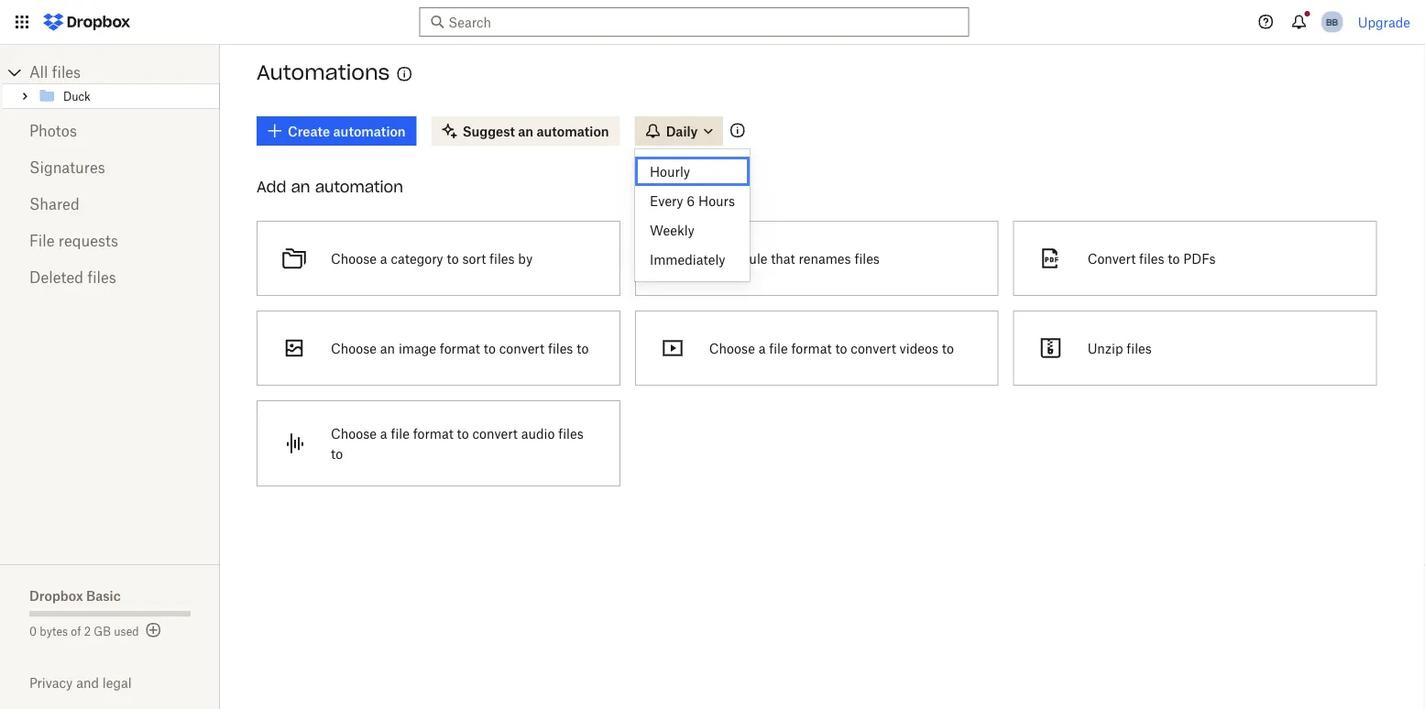 Task type: locate. For each thing, give the bounding box(es) containing it.
files
[[52, 63, 81, 81], [489, 251, 515, 266], [854, 251, 880, 266], [1139, 251, 1164, 266], [87, 269, 116, 286], [548, 340, 573, 356], [1127, 340, 1152, 356], [558, 426, 583, 441]]

format down choose an image format to convert files to button
[[413, 426, 453, 441]]

files left "by"
[[489, 251, 515, 266]]

choose for choose a category to sort files by
[[331, 251, 377, 266]]

choose inside choose an image format to convert files to button
[[331, 340, 377, 356]]

1 vertical spatial an
[[380, 340, 395, 356]]

convert inside choose a file format to convert audio files to
[[472, 426, 518, 441]]

get more space image
[[143, 619, 165, 641]]

all
[[29, 63, 48, 81]]

automation
[[315, 177, 403, 196]]

add an automation main content
[[249, 104, 1425, 709]]

pdfs
[[1183, 251, 1216, 266]]

format inside choose a file format to convert audio files to
[[413, 426, 453, 441]]

6
[[687, 193, 695, 208]]

files right convert
[[1139, 251, 1164, 266]]

a inside choose a file format to convert audio files to
[[380, 426, 387, 441]]

unzip files
[[1087, 340, 1152, 356]]

file for choose a file format to convert audio files to
[[391, 426, 409, 441]]

files down file requests 'link'
[[87, 269, 116, 286]]

upgrade
[[1358, 14, 1410, 30]]

an
[[291, 177, 310, 196], [380, 340, 395, 356]]

set a rule that renames files button
[[628, 214, 1006, 303]]

files up audio
[[548, 340, 573, 356]]

2
[[84, 625, 91, 638]]

0 vertical spatial file
[[769, 340, 788, 356]]

convert left audio
[[472, 426, 518, 441]]

shared link
[[29, 186, 191, 223]]

an right add
[[291, 177, 310, 196]]

requests
[[59, 232, 118, 250]]

1 horizontal spatial file
[[769, 340, 788, 356]]

file
[[769, 340, 788, 356], [391, 426, 409, 441]]

rule
[[744, 251, 767, 266]]

privacy
[[29, 675, 73, 691]]

file inside choose a file format to convert audio files to
[[391, 426, 409, 441]]

choose inside choose a file format to convert videos to button
[[709, 340, 755, 356]]

deleted
[[29, 269, 83, 286]]

to
[[447, 251, 459, 266], [1168, 251, 1180, 266], [484, 340, 496, 356], [577, 340, 589, 356], [835, 340, 847, 356], [942, 340, 954, 356], [457, 426, 469, 441], [331, 446, 343, 461]]

choose
[[331, 251, 377, 266], [331, 340, 377, 356], [709, 340, 755, 356], [331, 426, 377, 441]]

click to watch a demo video image
[[393, 63, 415, 85]]

files right unzip
[[1127, 340, 1152, 356]]

choose a file format to convert videos to button
[[628, 303, 1006, 393]]

files inside button
[[1139, 251, 1164, 266]]

format down the set a rule that renames files button
[[791, 340, 832, 356]]

convert for videos
[[851, 340, 896, 356]]

a for set a rule that renames files
[[734, 251, 741, 266]]

convert up audio
[[499, 340, 544, 356]]

shared
[[29, 195, 79, 213]]

signatures
[[29, 159, 105, 176]]

file down that
[[769, 340, 788, 356]]

choose a category to sort files by button
[[249, 214, 628, 303]]

format
[[440, 340, 480, 356], [791, 340, 832, 356], [413, 426, 453, 441]]

files inside choose a file format to convert audio files to
[[558, 426, 583, 441]]

gb
[[94, 625, 111, 638]]

files right all
[[52, 63, 81, 81]]

an left the image
[[380, 340, 395, 356]]

files right audio
[[558, 426, 583, 441]]

weekly
[[650, 222, 695, 238]]

signatures link
[[29, 149, 191, 186]]

an inside button
[[380, 340, 395, 356]]

a
[[380, 251, 387, 266], [734, 251, 741, 266], [758, 340, 766, 356], [380, 426, 387, 441]]

0 horizontal spatial an
[[291, 177, 310, 196]]

renames
[[799, 251, 851, 266]]

file down the image
[[391, 426, 409, 441]]

add an automation
[[257, 177, 403, 196]]

an for add
[[291, 177, 310, 196]]

bytes
[[40, 625, 68, 638]]

all files tree
[[3, 61, 220, 109]]

automations
[[257, 60, 390, 85]]

choose inside choose a category to sort files by button
[[331, 251, 377, 266]]

1 horizontal spatial an
[[380, 340, 395, 356]]

0 vertical spatial an
[[291, 177, 310, 196]]

format right the image
[[440, 340, 480, 356]]

convert left videos
[[851, 340, 896, 356]]

unzip
[[1087, 340, 1123, 356]]

choose inside choose a file format to convert audio files to
[[331, 426, 377, 441]]

choose for choose a file format to convert videos to
[[709, 340, 755, 356]]

of
[[71, 625, 81, 638]]

immediately
[[650, 252, 725, 267]]

choose a category to sort files by
[[331, 251, 533, 266]]

convert
[[499, 340, 544, 356], [851, 340, 896, 356], [472, 426, 518, 441]]

deleted files link
[[29, 259, 191, 296]]

0 horizontal spatial file
[[391, 426, 409, 441]]

1 vertical spatial file
[[391, 426, 409, 441]]

upgrade link
[[1358, 14, 1410, 30]]

files right renames
[[854, 251, 880, 266]]



Task type: vqa. For each thing, say whether or not it's contained in the screenshot.
When you request signatures, they'll appear here.
no



Task type: describe. For each thing, give the bounding box(es) containing it.
hours
[[698, 193, 735, 208]]

files inside 'tree'
[[52, 63, 81, 81]]

0 bytes of 2 gb used
[[29, 625, 139, 638]]

every
[[650, 193, 683, 208]]

files inside 'link'
[[87, 269, 116, 286]]

set a rule that renames files
[[709, 251, 880, 266]]

a for choose a file format to convert audio files to
[[380, 426, 387, 441]]

convert for files
[[499, 340, 544, 356]]

choose a file format to convert audio files to
[[331, 426, 583, 461]]

format for files
[[440, 340, 480, 356]]

image
[[399, 340, 436, 356]]

choose for choose a file format to convert audio files to
[[331, 426, 377, 441]]

choose an image format to convert files to button
[[249, 303, 628, 393]]

dropbox basic
[[29, 588, 121, 603]]

legal
[[102, 675, 132, 691]]

used
[[114, 625, 139, 638]]

dropbox logo - go to the homepage image
[[37, 7, 137, 37]]

add
[[257, 177, 286, 196]]

privacy and legal link
[[29, 675, 220, 691]]

convert
[[1087, 251, 1136, 266]]

set
[[709, 251, 730, 266]]

privacy and legal
[[29, 675, 132, 691]]

choose a file format to convert audio files to button
[[249, 393, 628, 494]]

file requests link
[[29, 223, 191, 259]]

category
[[391, 251, 443, 266]]

a for choose a category to sort files by
[[380, 251, 387, 266]]

convert for audio
[[472, 426, 518, 441]]

choose a file format to convert videos to
[[709, 340, 954, 356]]

file for choose a file format to convert videos to
[[769, 340, 788, 356]]

by
[[518, 251, 533, 266]]

file
[[29, 232, 55, 250]]

that
[[771, 251, 795, 266]]

all files link
[[29, 61, 220, 83]]

convert files to pdfs button
[[1006, 214, 1384, 303]]

basic
[[86, 588, 121, 603]]

convert files to pdfs
[[1087, 251, 1216, 266]]

format for audio
[[413, 426, 453, 441]]

all files
[[29, 63, 81, 81]]

dropbox
[[29, 588, 83, 603]]

0
[[29, 625, 37, 638]]

to inside button
[[1168, 251, 1180, 266]]

format for videos
[[791, 340, 832, 356]]

photos
[[29, 122, 77, 140]]

choose for choose an image format to convert files to
[[331, 340, 377, 356]]

photos link
[[29, 113, 191, 149]]

every 6 hours
[[650, 193, 735, 208]]

global header element
[[0, 0, 1425, 45]]

audio
[[521, 426, 555, 441]]

unzip files button
[[1006, 303, 1384, 393]]

file requests
[[29, 232, 118, 250]]

choose an image format to convert files to
[[331, 340, 589, 356]]

deleted files
[[29, 269, 116, 286]]

videos
[[900, 340, 938, 356]]

hourly
[[650, 164, 690, 179]]

sort
[[462, 251, 486, 266]]

a for choose a file format to convert videos to
[[758, 340, 766, 356]]

an for choose
[[380, 340, 395, 356]]

and
[[76, 675, 99, 691]]



